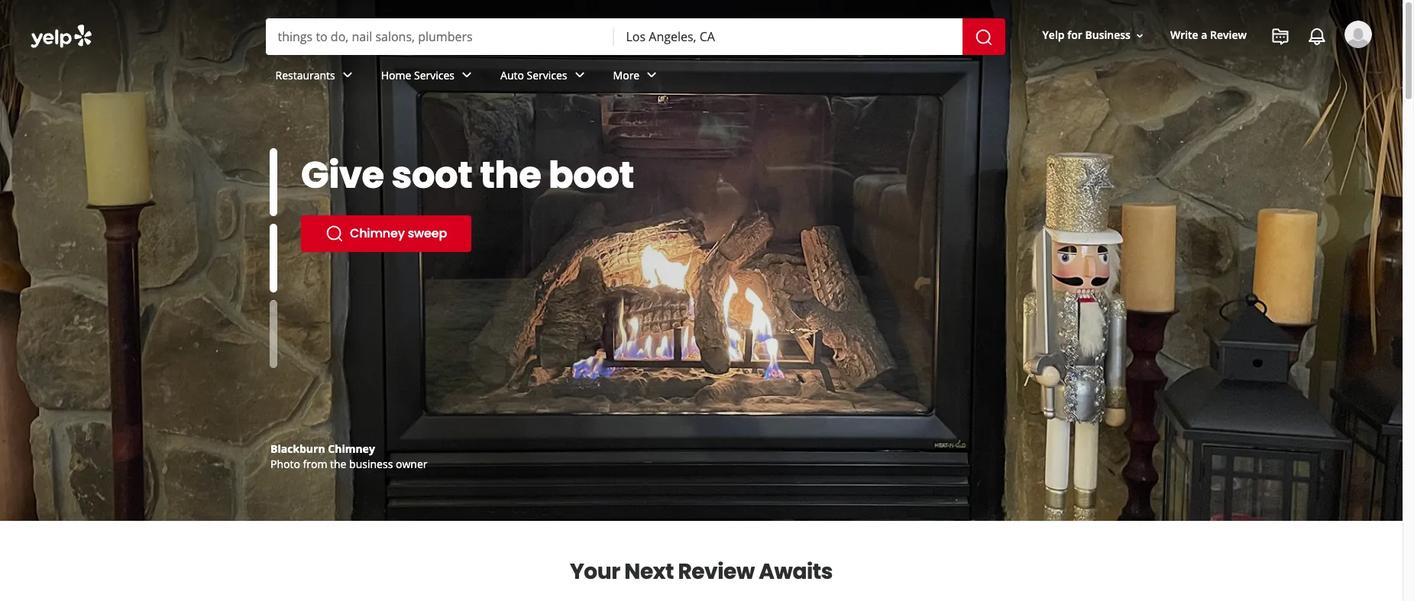 Task type: describe. For each thing, give the bounding box(es) containing it.
yelp
[[1043, 28, 1065, 42]]

your
[[570, 557, 620, 587]]

give soot the boot
[[301, 150, 634, 201]]

chimney inside blackburn chimney photo from the business owner
[[328, 442, 375, 456]]

for
[[1068, 28, 1083, 42]]

explore banner section banner
[[0, 0, 1403, 521]]

restaurants
[[275, 68, 335, 82]]

24 chevron down v2 image for more
[[643, 66, 661, 84]]

auto services link
[[488, 55, 601, 99]]

write a review
[[1171, 28, 1247, 42]]

write
[[1171, 28, 1199, 42]]

Near text field
[[626, 28, 950, 45]]

services for auto services
[[527, 68, 567, 82]]

chimney sweep link
[[301, 215, 472, 252]]

pipe
[[453, 150, 535, 201]]

1 select slide image from the top
[[270, 148, 277, 216]]

24 search v2 image
[[326, 225, 344, 243]]

home services
[[381, 68, 455, 82]]

24 chevron down v2 image for home services
[[458, 66, 476, 84]]

home
[[381, 68, 411, 82]]

your
[[360, 150, 446, 201]]

more
[[613, 68, 640, 82]]

from inside cj plumbing & heating photo from the business owner
[[303, 457, 327, 471]]

24 search v2 image
[[326, 267, 344, 286]]

the inside blackburn chimney photo from the business owner
[[330, 457, 347, 471]]

auto services
[[501, 68, 567, 82]]

restaurants link
[[263, 55, 369, 99]]

photo inside cj plumbing & heating photo from the business owner
[[270, 457, 300, 471]]

a
[[1201, 28, 1208, 42]]

plumbers
[[350, 267, 407, 285]]

&
[[337, 442, 345, 456]]

services for home services
[[414, 68, 455, 82]]

heating
[[348, 442, 390, 456]]

your next review awaits
[[570, 557, 833, 587]]

the inside cj plumbing & heating photo from the business owner
[[330, 457, 347, 471]]

write a review link
[[1164, 22, 1253, 49]]

jeremy m. image
[[1345, 21, 1372, 48]]

photo inside blackburn chimney photo from the business owner
[[270, 457, 300, 471]]

blackburn chimney photo from the business owner
[[270, 442, 427, 471]]

cj
[[270, 442, 281, 456]]

business categories element
[[263, 55, 1372, 99]]

16 chevron down v2 image
[[1134, 30, 1146, 42]]

none field near
[[626, 28, 950, 45]]

business inside cj plumbing & heating photo from the business owner
[[349, 457, 393, 471]]

plumbers link
[[301, 258, 431, 295]]

plumbing
[[284, 442, 334, 456]]



Task type: vqa. For each thing, say whether or not it's contained in the screenshot.
HOME
yes



Task type: locate. For each thing, give the bounding box(es) containing it.
review for a
[[1210, 28, 1247, 42]]

none field up home services link
[[278, 28, 602, 45]]

review
[[1210, 28, 1247, 42], [678, 557, 755, 587]]

0 horizontal spatial review
[[678, 557, 755, 587]]

0 vertical spatial select slide image
[[270, 148, 277, 216]]

review right a
[[1210, 28, 1247, 42]]

cj plumbing & heating photo from the business owner
[[270, 442, 427, 471]]

photo
[[270, 457, 300, 471], [270, 457, 300, 471]]

none field find
[[278, 28, 602, 45]]

24 chevron down v2 image for auto services
[[570, 66, 589, 84]]

0 horizontal spatial 24 chevron down v2 image
[[458, 66, 476, 84]]

1 24 chevron down v2 image from the left
[[458, 66, 476, 84]]

fix
[[301, 150, 353, 201]]

select slide image left 24 search v2 image
[[270, 224, 277, 292]]

select slide image left fix
[[270, 148, 277, 216]]

from inside blackburn chimney photo from the business owner
[[303, 457, 327, 471]]

business
[[1085, 28, 1131, 42]]

review for next
[[678, 557, 755, 587]]

user actions element
[[1030, 19, 1394, 113]]

1 horizontal spatial none field
[[626, 28, 950, 45]]

2 services from the left
[[527, 68, 567, 82]]

review inside "write a review" link
[[1210, 28, 1247, 42]]

24 chevron down v2 image
[[458, 66, 476, 84], [570, 66, 589, 84], [643, 66, 661, 84]]

24 chevron down v2 image right auto services
[[570, 66, 589, 84]]

projects image
[[1271, 28, 1290, 46]]

0 vertical spatial chimney
[[350, 225, 405, 242]]

1 none field from the left
[[278, 28, 602, 45]]

yelp for business
[[1043, 28, 1131, 42]]

24 chevron down v2 image inside home services link
[[458, 66, 476, 84]]

24 chevron down v2 image right more
[[643, 66, 661, 84]]

1 services from the left
[[414, 68, 455, 82]]

cj plumbing & heating link
[[270, 442, 390, 456]]

chimney
[[350, 225, 405, 242], [328, 442, 375, 456]]

0 horizontal spatial services
[[414, 68, 455, 82]]

from
[[303, 457, 327, 471], [303, 457, 327, 471]]

24 chevron down v2 image inside the more link
[[643, 66, 661, 84]]

next
[[624, 557, 674, 587]]

None field
[[278, 28, 602, 45], [626, 28, 950, 45]]

1 vertical spatial select slide image
[[270, 224, 277, 292]]

none field up business categories element
[[626, 28, 950, 45]]

0 horizontal spatial none field
[[278, 28, 602, 45]]

business inside blackburn chimney photo from the business owner
[[349, 457, 393, 471]]

fix your pipe dreams
[[301, 150, 535, 244]]

1 horizontal spatial 24 chevron down v2 image
[[570, 66, 589, 84]]

home services link
[[369, 55, 488, 99]]

2 select slide image from the top
[[270, 224, 277, 292]]

sweep
[[408, 225, 447, 242]]

awaits
[[759, 557, 833, 587]]

24 chevron down v2 image inside "auto services" link
[[570, 66, 589, 84]]

give
[[301, 150, 384, 201]]

yelp for business button
[[1037, 22, 1152, 49]]

owner inside cj plumbing & heating photo from the business owner
[[396, 457, 427, 471]]

auto
[[501, 68, 524, 82]]

search image
[[975, 28, 993, 46]]

2 none field from the left
[[626, 28, 950, 45]]

24 chevron down v2 image
[[338, 66, 357, 84]]

1 horizontal spatial review
[[1210, 28, 1247, 42]]

Find text field
[[278, 28, 602, 45]]

soot
[[392, 150, 472, 201]]

1 horizontal spatial services
[[527, 68, 567, 82]]

owner inside blackburn chimney photo from the business owner
[[396, 457, 427, 471]]

services
[[414, 68, 455, 82], [527, 68, 567, 82]]

notifications image
[[1308, 28, 1326, 46]]

services right home
[[414, 68, 455, 82]]

1 vertical spatial chimney
[[328, 442, 375, 456]]

1 vertical spatial review
[[678, 557, 755, 587]]

None search field
[[0, 0, 1403, 113], [266, 18, 1008, 55], [0, 0, 1403, 113], [266, 18, 1008, 55]]

blackburn chimney link
[[270, 442, 375, 456]]

24 chevron down v2 image left auto
[[458, 66, 476, 84]]

3 24 chevron down v2 image from the left
[[643, 66, 661, 84]]

business
[[349, 457, 393, 471], [349, 457, 393, 471]]

the
[[480, 150, 541, 201], [330, 457, 347, 471], [330, 457, 347, 471]]

services right auto
[[527, 68, 567, 82]]

0 vertical spatial review
[[1210, 28, 1247, 42]]

boot
[[549, 150, 634, 201]]

blackburn
[[270, 442, 325, 456]]

dreams
[[301, 193, 447, 244]]

chimney sweep
[[350, 225, 447, 242]]

more link
[[601, 55, 673, 99]]

owner
[[396, 457, 427, 471], [396, 457, 427, 471]]

review right next
[[678, 557, 755, 587]]

2 24 chevron down v2 image from the left
[[570, 66, 589, 84]]

select slide image
[[270, 148, 277, 216], [270, 224, 277, 292]]

2 horizontal spatial 24 chevron down v2 image
[[643, 66, 661, 84]]



